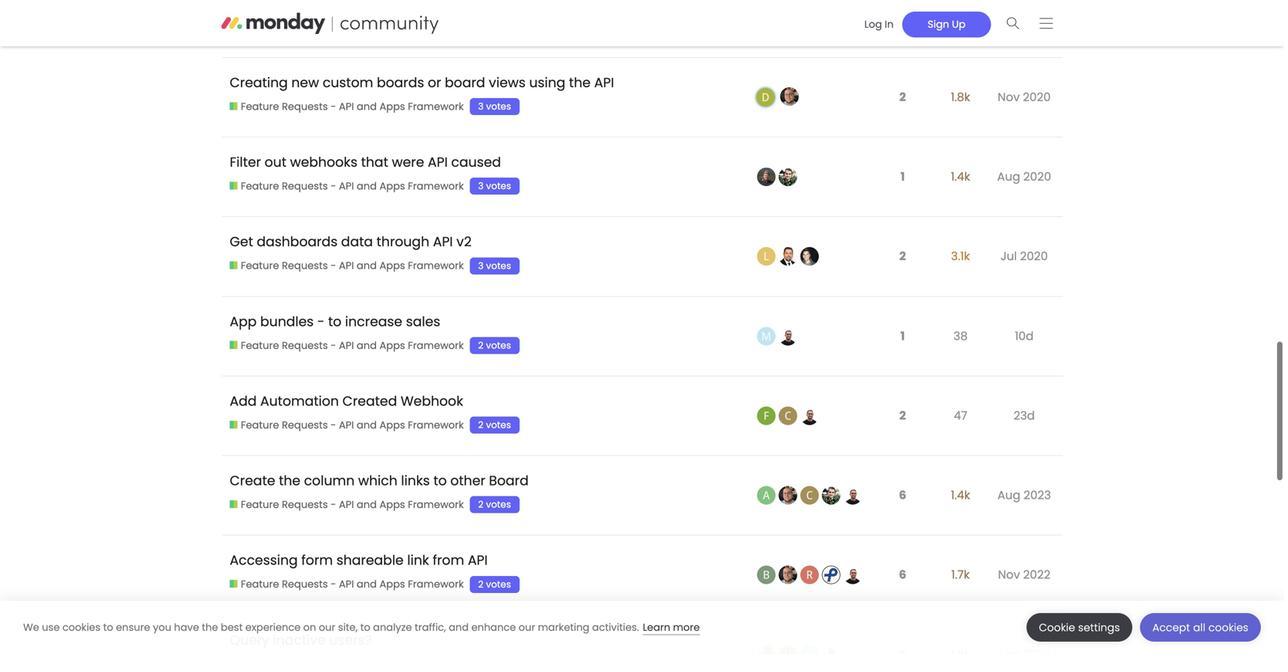 Task type: vqa. For each thing, say whether or not it's contained in the screenshot.


Task type: describe. For each thing, give the bounding box(es) containing it.
and for column
[[357, 498, 377, 512]]

feature requests - api and apps framework link for column
[[230, 498, 464, 512]]

tags list for get dashboards data through api v2
[[470, 257, 528, 274]]

feature requests - api and apps framework for webhooks
[[241, 179, 464, 193]]

v2
[[457, 233, 472, 251]]

dialog containing cookie settings
[[0, 601, 1284, 654]]

3.1k
[[951, 248, 970, 265]]

all
[[1194, 621, 1206, 635]]

- for created
[[331, 418, 336, 432]]

you
[[153, 621, 171, 635]]

and up custom
[[357, 20, 377, 34]]

caused
[[451, 153, 501, 171]]

learn more link
[[643, 621, 700, 635]]

- for shareable
[[331, 577, 336, 591]]

experience
[[245, 621, 301, 635]]

api down app bundles - to increase sales
[[339, 339, 354, 352]]

webhook
[[401, 392, 463, 410]]

tags list for accessing form shareable link from api
[[470, 576, 527, 593]]

feature requests - api and apps framework for created
[[241, 418, 464, 432]]

inactive
[[273, 631, 326, 649]]

navigation containing log in
[[851, 7, 1063, 40]]

- for webhooks
[[331, 179, 336, 193]]

best
[[221, 621, 243, 635]]

3 inside button
[[899, 9, 906, 26]]

query inactive users? link
[[230, 619, 372, 654]]

2 votes link for add automation created webhook
[[470, 417, 520, 434]]

- for column
[[331, 498, 336, 512]]

creating new custom boards or board views using the api
[[230, 73, 614, 92]]

2 vertical spatial daniel silva - frequent poster image
[[779, 566, 798, 585]]

nikola mujdzic rescic - frequent poster image
[[779, 247, 798, 266]]

3 votes for views
[[478, 100, 511, 113]]

nov 2020 link
[[994, 77, 1055, 117]]

1.4k for filter out webhooks that were api caused
[[951, 168, 971, 185]]

michal leiba - original poster image
[[757, 327, 776, 346]]

1 for app bundles - to increase sales
[[901, 328, 905, 344]]

site,
[[338, 621, 358, 635]]

feature requests - api and apps framework for shareable
[[241, 577, 464, 591]]

3 button
[[896, 0, 910, 35]]

alexey zelenkin - original poster image
[[757, 486, 776, 505]]

2 votes link for create the column which links to other board
[[470, 496, 520, 513]]

api down column
[[339, 498, 354, 512]]

6 for accessing form shareable link from api
[[899, 567, 907, 583]]

2 votes for create the column which links to other board
[[478, 498, 511, 511]]

2 votes for add automation created webhook
[[478, 419, 511, 431]]

2 votes link for accessing form shareable link from api
[[470, 576, 520, 593]]

- inside app bundles - to increase sales link
[[317, 312, 325, 331]]

aug 2020 link
[[994, 157, 1055, 197]]

votes for filter out webhooks that were api caused
[[486, 180, 511, 192]]

get
[[230, 233, 253, 251]]

feature for creating
[[241, 100, 279, 113]]

framework for that
[[408, 179, 464, 193]]

api right using
[[594, 73, 614, 92]]

activities.
[[592, 621, 639, 635]]

1 framework from the top
[[408, 20, 464, 34]]

daniel silva - frequent poster image for board
[[779, 486, 798, 505]]

1 apps from the top
[[380, 20, 405, 34]]

2 vertical spatial 2020
[[1020, 248, 1048, 265]]

3 3 votes from the top
[[478, 259, 511, 272]]

apps for boards
[[380, 100, 405, 113]]

2 votes for app bundles - to increase sales
[[478, 339, 511, 352]]

feature for get
[[241, 259, 279, 273]]

app bundles - to increase sales
[[230, 312, 440, 331]]

which
[[358, 472, 398, 490]]

traffic,
[[415, 621, 446, 635]]

sign up
[[928, 17, 966, 31]]

feb 2021
[[1000, 9, 1049, 26]]

log
[[865, 17, 882, 31]]

accessing form shareable link from api
[[230, 551, 488, 570]]

webhooks
[[290, 153, 358, 171]]

settings
[[1079, 621, 1120, 635]]

cookie settings button
[[1027, 613, 1133, 642]]

1 feature requests - api and apps framework link from the top
[[230, 20, 464, 34]]

2021
[[1024, 9, 1049, 26]]

accessing form shareable link from api link
[[230, 540, 488, 581]]

jul
[[1001, 248, 1017, 265]]

app
[[230, 312, 257, 331]]

votes for accessing form shareable link from api
[[486, 578, 511, 591]]

feature requests - api and apps framework for custom
[[241, 100, 464, 113]]

6 for create the column which links to other board
[[899, 487, 907, 504]]

patrick@parvenunext.com - frequent poster image
[[822, 566, 841, 585]]

api down add automation created webhook
[[339, 418, 354, 432]]

requests for out
[[282, 179, 328, 193]]

2020 for views
[[1023, 89, 1051, 105]]

requests for dashboards
[[282, 259, 328, 273]]

2 button for v2
[[896, 239, 910, 274]]

views
[[489, 73, 526, 92]]

from
[[433, 551, 464, 570]]

add automation created webhook
[[230, 392, 463, 410]]

learn
[[643, 621, 671, 635]]

through
[[377, 233, 430, 251]]

- for data
[[331, 259, 336, 273]]

aug 2023 link
[[994, 475, 1055, 515]]

alex savchuk - most recent poster image
[[779, 168, 798, 186]]

1 feature requests - api and apps framework from the top
[[241, 20, 464, 34]]

nov 2020
[[998, 89, 1051, 105]]

barry - original poster image
[[757, 168, 776, 186]]

filter
[[230, 153, 261, 171]]

creating
[[230, 73, 288, 92]]

2 votes for accessing form shareable link from api
[[478, 578, 511, 591]]

1 feature from the top
[[241, 20, 279, 34]]

3 3 votes link from the top
[[470, 257, 520, 274]]

- up custom
[[331, 20, 336, 34]]

3 votes for caused
[[478, 180, 511, 192]]

links
[[401, 472, 430, 490]]

feature requests - api and apps framework link for created
[[230, 418, 464, 432]]

add automation created webhook link
[[230, 380, 463, 422]]

to left ensure
[[103, 621, 113, 635]]

api down accessing form shareable link from api
[[339, 577, 354, 591]]

10d link
[[1011, 316, 1038, 356]]

shareable
[[337, 551, 404, 570]]

accept all cookies button
[[1141, 613, 1261, 642]]

38
[[954, 328, 968, 344]]

creating new custom boards or board views using the api link
[[230, 62, 614, 103]]

tags list for creating new custom boards or board views using the api
[[470, 98, 528, 115]]

sign up button
[[902, 11, 991, 37]]

data
[[341, 233, 373, 251]]

2020 for caused
[[1024, 168, 1052, 185]]

scott underwood - most recent poster image
[[801, 247, 819, 266]]

1 our from the left
[[319, 621, 335, 635]]

and for shareable
[[357, 577, 377, 591]]

3 for creating new custom boards or board views using the api
[[478, 100, 484, 113]]

api inside the filter out webhooks that were api caused link
[[428, 153, 448, 171]]

feature requests - api and apps framework link for custom
[[230, 100, 464, 114]]

2023
[[1024, 487, 1051, 504]]

2.6k
[[950, 9, 972, 26]]

jul 2020 link
[[997, 237, 1052, 276]]

tags list for app bundles - to increase sales
[[470, 337, 527, 354]]

47
[[954, 407, 968, 424]]

use
[[42, 621, 60, 635]]

3 for get dashboards data through api v2
[[478, 259, 484, 272]]

6 button for accessing form shareable link from api
[[895, 558, 911, 593]]

requests for form
[[282, 577, 328, 591]]

create
[[230, 472, 275, 490]]

log in button
[[856, 11, 902, 37]]

matias - most recent poster image for create the column which links to other board
[[844, 486, 862, 505]]

api up custom
[[339, 20, 354, 34]]

dashboards
[[257, 233, 338, 251]]

increase
[[345, 312, 402, 331]]

apps for which
[[380, 498, 405, 512]]

bundles
[[260, 312, 314, 331]]

create the column which links to other board link
[[230, 460, 529, 502]]

requests for new
[[282, 100, 328, 113]]

were
[[392, 153, 424, 171]]

1.7k
[[952, 567, 970, 583]]

automation
[[260, 392, 339, 410]]

sign
[[928, 17, 950, 31]]

create the column which links to other board
[[230, 472, 529, 490]]

benjamin nabet - original poster image
[[757, 566, 776, 585]]

add
[[230, 392, 257, 410]]

we
[[23, 621, 39, 635]]

- for -
[[331, 339, 336, 352]]

3 votes link for views
[[470, 98, 520, 115]]

feature requests - api and apps framework link for shareable
[[230, 577, 464, 592]]



Task type: locate. For each thing, give the bounding box(es) containing it.
0 vertical spatial 3 votes
[[478, 100, 511, 113]]

users?
[[329, 631, 372, 649]]

23d
[[1014, 407, 1035, 424]]

1 1 from the top
[[901, 168, 905, 185]]

7 feature requests - api and apps framework from the top
[[241, 498, 464, 512]]

5 feature from the top
[[241, 339, 279, 352]]

created
[[343, 392, 397, 410]]

and for custom
[[357, 100, 377, 113]]

1 vertical spatial 2 button
[[896, 239, 910, 274]]

framework down sales
[[408, 339, 464, 352]]

daniel silva - frequent poster image left cody - frequent poster image
[[779, 486, 798, 505]]

marketing
[[538, 621, 590, 635]]

1 2 votes link from the top
[[470, 337, 520, 354]]

4 feature requests - api and apps framework from the top
[[241, 259, 464, 273]]

nov
[[998, 89, 1020, 105], [998, 567, 1020, 583]]

and for -
[[357, 339, 377, 352]]

framework down v2
[[408, 259, 464, 273]]

apps down shareable
[[380, 577, 405, 591]]

5 requests from the top
[[282, 339, 328, 352]]

feature requests - api and apps framework down column
[[241, 498, 464, 512]]

feature requests - api and apps framework link down accessing form shareable link from api
[[230, 577, 464, 592]]

0 horizontal spatial matias - most recent poster image
[[779, 327, 798, 346]]

1 vertical spatial 6
[[899, 567, 907, 583]]

apps down created
[[380, 418, 405, 432]]

fantasy media team - original poster image
[[757, 407, 776, 425]]

apps up boards
[[380, 20, 405, 34]]

votes for add automation created webhook
[[486, 419, 511, 431]]

apps down through
[[380, 259, 405, 273]]

aug
[[998, 168, 1021, 185], [998, 487, 1021, 504]]

susie  - frequent poster image
[[801, 566, 819, 585]]

query
[[230, 631, 270, 649]]

3 votes link down views
[[470, 98, 520, 115]]

3 votes link for caused
[[470, 178, 520, 195]]

feature down accessing
[[241, 577, 279, 591]]

2020
[[1023, 89, 1051, 105], [1024, 168, 1052, 185], [1020, 248, 1048, 265]]

8 feature requests - api and apps framework link from the top
[[230, 577, 464, 592]]

5 feature requests - api and apps framework from the top
[[241, 339, 464, 352]]

votes for creating new custom boards or board views using the api
[[486, 100, 511, 113]]

5 framework from the top
[[408, 339, 464, 352]]

in
[[885, 17, 894, 31]]

daniel silva - frequent poster image left susie  - frequent poster image
[[779, 566, 798, 585]]

feature for app
[[241, 339, 279, 352]]

feature requests - api and apps framework link for -
[[230, 339, 464, 353]]

2 button left "1.8k"
[[896, 80, 910, 115]]

0 vertical spatial 6
[[899, 487, 907, 504]]

our right enhance
[[519, 621, 535, 635]]

feature requests - api and apps framework down the get dashboards data through api v2 in the top left of the page
[[241, 259, 464, 273]]

7 feature from the top
[[241, 498, 279, 512]]

app bundles - to increase sales link
[[230, 301, 440, 342]]

nov 2022 link
[[995, 555, 1055, 595]]

2 1.4k from the top
[[951, 487, 971, 504]]

feature requests - api and apps framework link for webhooks
[[230, 179, 464, 193]]

- down form
[[331, 577, 336, 591]]

feature requests - api and apps framework up custom
[[241, 20, 464, 34]]

requests down dashboards
[[282, 259, 328, 273]]

0 vertical spatial 2020
[[1023, 89, 1051, 105]]

the left best
[[202, 621, 218, 635]]

2 button for board
[[896, 80, 910, 115]]

3 tags list from the top
[[470, 257, 528, 274]]

2 aug from the top
[[998, 487, 1021, 504]]

aug for filter out webhooks that were api caused
[[998, 168, 1021, 185]]

2 our from the left
[[519, 621, 535, 635]]

1 horizontal spatial cookies
[[1209, 621, 1249, 635]]

framework for to
[[408, 339, 464, 352]]

1 2 button from the top
[[896, 80, 910, 115]]

- down add automation created webhook
[[331, 418, 336, 432]]

analyze
[[373, 621, 412, 635]]

aug for create the column which links to other board
[[998, 487, 1021, 504]]

and for webhooks
[[357, 179, 377, 193]]

6 feature requests - api and apps framework link from the top
[[230, 418, 464, 432]]

1 vertical spatial 2020
[[1024, 168, 1052, 185]]

new
[[291, 73, 319, 92]]

2 feature requests - api and apps framework from the top
[[241, 100, 464, 113]]

1 horizontal spatial our
[[519, 621, 535, 635]]

1 6 from the top
[[899, 487, 907, 504]]

api right were on the left
[[428, 153, 448, 171]]

6 feature requests - api and apps framework from the top
[[241, 418, 464, 432]]

1 vertical spatial 1
[[901, 328, 905, 344]]

apps down boards
[[380, 100, 405, 113]]

miller lizarazo - original poster image
[[757, 247, 776, 266]]

apps down were on the left
[[380, 179, 405, 193]]

6 apps from the top
[[380, 418, 405, 432]]

2 matias - most recent poster image from the top
[[844, 566, 862, 585]]

framework down were on the left
[[408, 179, 464, 193]]

7 requests from the top
[[282, 498, 328, 512]]

framework down links
[[408, 498, 464, 512]]

1 vertical spatial 6 button
[[895, 558, 911, 593]]

1 1.4k from the top
[[951, 168, 971, 185]]

- down the get dashboards data through api v2 in the top left of the page
[[331, 259, 336, 273]]

1.4k left aug 2020 link
[[951, 168, 971, 185]]

1.8k
[[951, 89, 971, 105]]

feature requests - api and apps framework down add automation created webhook
[[241, 418, 464, 432]]

4 feature from the top
[[241, 259, 279, 273]]

matias - most recent poster image right alex savchuk - frequent poster image
[[844, 486, 862, 505]]

apps for to
[[380, 339, 405, 352]]

framework for link
[[408, 577, 464, 591]]

4 framework from the top
[[408, 259, 464, 273]]

jul 2020
[[1001, 248, 1048, 265]]

3 apps from the top
[[380, 179, 405, 193]]

5 apps from the top
[[380, 339, 405, 352]]

feature requests - api and apps framework down custom
[[241, 100, 464, 113]]

7 apps from the top
[[380, 498, 405, 512]]

1 votes from the top
[[486, 100, 511, 113]]

feature requests - api and apps framework down filter out webhooks that were api caused
[[241, 179, 464, 193]]

2 requests from the top
[[282, 100, 328, 113]]

2 votes from the top
[[486, 180, 511, 192]]

2 1 from the top
[[901, 328, 905, 344]]

votes for get dashboards data through api v2
[[486, 259, 511, 272]]

1 2 votes from the top
[[478, 339, 511, 352]]

feature requests - api and apps framework link down custom
[[230, 100, 464, 114]]

cookies for all
[[1209, 621, 1249, 635]]

- down webhooks
[[331, 179, 336, 193]]

board
[[489, 472, 529, 490]]

cody - frequent poster image
[[779, 407, 798, 425]]

- down column
[[331, 498, 336, 512]]

0 vertical spatial 6 button
[[895, 478, 911, 513]]

custom
[[323, 73, 373, 92]]

feature down the filter
[[241, 179, 279, 193]]

4 feature requests - api and apps framework link from the top
[[230, 259, 464, 273]]

daniel silva - frequent poster image
[[781, 87, 799, 106], [779, 486, 798, 505], [779, 566, 798, 585]]

7 tags list from the top
[[470, 576, 527, 593]]

0 vertical spatial daniel silva - frequent poster image
[[781, 87, 799, 106]]

api inside the get dashboards data through api v2 link
[[433, 233, 453, 251]]

0 vertical spatial 1
[[901, 168, 905, 185]]

2 votes link for app bundles - to increase sales
[[470, 337, 520, 354]]

6 button
[[895, 478, 911, 513], [895, 558, 911, 593]]

david - original poster, most recent poster image
[[756, 8, 776, 28]]

feature requests - api and apps framework down accessing form shareable link from api
[[241, 577, 464, 591]]

4 apps from the top
[[380, 259, 405, 273]]

0 horizontal spatial the
[[202, 621, 218, 635]]

0 horizontal spatial our
[[319, 621, 335, 635]]

8 feature from the top
[[241, 577, 279, 591]]

7 framework from the top
[[408, 498, 464, 512]]

monday community forum image
[[221, 12, 469, 34]]

our
[[319, 621, 335, 635], [519, 621, 535, 635]]

feature up creating on the left of the page
[[241, 20, 279, 34]]

matias - most recent poster image
[[844, 486, 862, 505], [844, 566, 862, 585]]

framework for boards
[[408, 100, 464, 113]]

0 vertical spatial matias - most recent poster image
[[779, 327, 798, 346]]

api left v2
[[433, 233, 453, 251]]

1.4k for create the column which links to other board
[[951, 487, 971, 504]]

0 vertical spatial the
[[569, 73, 591, 92]]

or
[[428, 73, 441, 92]]

feature down app
[[241, 339, 279, 352]]

1 matias - most recent poster image from the top
[[844, 486, 862, 505]]

and down filter out webhooks that were api caused
[[357, 179, 377, 193]]

and right traffic,
[[449, 621, 469, 635]]

tags list
[[470, 98, 528, 115], [470, 178, 528, 195], [470, 257, 528, 274], [470, 337, 527, 354], [470, 417, 527, 434], [470, 496, 527, 513], [470, 576, 527, 593]]

2 vertical spatial 2 button
[[896, 399, 910, 433]]

1 vertical spatial 1 button
[[897, 319, 909, 354]]

8 framework from the top
[[408, 577, 464, 591]]

1 vertical spatial the
[[279, 472, 301, 490]]

3 votes link down 'caused'
[[470, 178, 520, 195]]

votes for app bundles - to increase sales
[[486, 339, 511, 352]]

0 vertical spatial 1.4k
[[951, 168, 971, 185]]

query inactive users?
[[230, 631, 372, 649]]

1 vertical spatial 3 votes
[[478, 180, 511, 192]]

1 1 button from the top
[[897, 160, 909, 194]]

2 2 button from the top
[[896, 239, 910, 274]]

apps
[[380, 20, 405, 34], [380, 100, 405, 113], [380, 179, 405, 193], [380, 259, 405, 273], [380, 339, 405, 352], [380, 418, 405, 432], [380, 498, 405, 512], [380, 577, 405, 591]]

requests for bundles
[[282, 339, 328, 352]]

7 votes from the top
[[486, 578, 511, 591]]

1.4k left aug 2023
[[951, 487, 971, 504]]

column
[[304, 472, 355, 490]]

-
[[331, 20, 336, 34], [331, 100, 336, 113], [331, 179, 336, 193], [331, 259, 336, 273], [317, 312, 325, 331], [331, 339, 336, 352], [331, 418, 336, 432], [331, 498, 336, 512], [331, 577, 336, 591]]

1 requests from the top
[[282, 20, 328, 34]]

0 vertical spatial nov
[[998, 89, 1020, 105]]

framework down webhook
[[408, 418, 464, 432]]

cookies for use
[[62, 621, 101, 635]]

feb
[[1000, 9, 1021, 26]]

framework up or
[[408, 20, 464, 34]]

- down app bundles - to increase sales
[[331, 339, 336, 352]]

nov right "1.8k"
[[998, 89, 1020, 105]]

apps for link
[[380, 577, 405, 591]]

5 votes from the top
[[486, 419, 511, 431]]

and down data
[[357, 259, 377, 273]]

nov 2022
[[998, 567, 1051, 583]]

vp - original poster, most recent poster image
[[756, 87, 776, 107]]

search image
[[1007, 17, 1020, 29]]

feature for create
[[241, 498, 279, 512]]

2 feature from the top
[[241, 100, 279, 113]]

cookies inside button
[[1209, 621, 1249, 635]]

apps for webhook
[[380, 418, 405, 432]]

requests down automation on the left bottom of the page
[[282, 418, 328, 432]]

tags list for create the column which links to other board
[[470, 496, 527, 513]]

2 button
[[896, 80, 910, 115], [896, 239, 910, 274], [896, 399, 910, 433]]

0 vertical spatial 2 button
[[896, 80, 910, 115]]

3 framework from the top
[[408, 179, 464, 193]]

feature for accessing
[[241, 577, 279, 591]]

matias - most recent poster image right "patrick@parvenunext.com - frequent poster" 'icon'
[[844, 566, 862, 585]]

alex savchuk - frequent poster image
[[822, 486, 841, 505]]

and down which
[[357, 498, 377, 512]]

feature requests - api and apps framework link down add automation created webhook
[[230, 418, 464, 432]]

1
[[901, 168, 905, 185], [901, 328, 905, 344]]

2 apps from the top
[[380, 100, 405, 113]]

2 1 button from the top
[[897, 319, 909, 354]]

requests down webhooks
[[282, 179, 328, 193]]

other
[[451, 472, 486, 490]]

api down custom
[[339, 100, 354, 113]]

1 6 button from the top
[[895, 478, 911, 513]]

accept all cookies
[[1153, 621, 1249, 635]]

feature requests - api and apps framework for data
[[241, 259, 464, 273]]

3 requests from the top
[[282, 179, 328, 193]]

23d link
[[1010, 396, 1039, 436]]

board
[[445, 73, 485, 92]]

nov left 2022
[[998, 567, 1020, 583]]

1 horizontal spatial matias - most recent poster image
[[801, 407, 819, 425]]

matias - most recent poster image right michal leiba - original poster "image"
[[779, 327, 798, 346]]

feature down create
[[241, 498, 279, 512]]

out
[[265, 153, 287, 171]]

the right using
[[569, 73, 591, 92]]

votes for create the column which links to other board
[[486, 498, 511, 511]]

- for custom
[[331, 100, 336, 113]]

and down created
[[357, 418, 377, 432]]

framework for through
[[408, 259, 464, 273]]

1 cookies from the left
[[62, 621, 101, 635]]

have
[[174, 621, 199, 635]]

4 2 votes from the top
[[478, 578, 511, 591]]

and down increase
[[357, 339, 377, 352]]

navigation
[[851, 7, 1063, 40]]

8 apps from the top
[[380, 577, 405, 591]]

1 nov from the top
[[998, 89, 1020, 105]]

1 vertical spatial daniel silva - frequent poster image
[[779, 486, 798, 505]]

1 button for filter out webhooks that were api caused
[[897, 160, 909, 194]]

6
[[899, 487, 907, 504], [899, 567, 907, 583]]

1 for filter out webhooks that were api caused
[[901, 168, 905, 185]]

4 2 votes link from the top
[[470, 576, 520, 593]]

get dashboards data through api v2
[[230, 233, 472, 251]]

2 feature requests - api and apps framework link from the top
[[230, 100, 464, 114]]

requests for the
[[282, 498, 328, 512]]

6 right alex savchuk - frequent poster image
[[899, 487, 907, 504]]

tags list for add automation created webhook
[[470, 417, 527, 434]]

1 aug from the top
[[998, 168, 1021, 185]]

6 framework from the top
[[408, 418, 464, 432]]

4 votes from the top
[[486, 339, 511, 352]]

dialog
[[0, 601, 1284, 654]]

feature requests - api and apps framework for -
[[241, 339, 464, 352]]

6 votes from the top
[[486, 498, 511, 511]]

framework for webhook
[[408, 418, 464, 432]]

2 3 votes from the top
[[478, 180, 511, 192]]

6 button right alex savchuk - frequent poster image
[[895, 478, 911, 513]]

- down custom
[[331, 100, 336, 113]]

cookies right use
[[62, 621, 101, 635]]

1 tags list from the top
[[470, 98, 528, 115]]

requests down form
[[282, 577, 328, 591]]

the inside dialog
[[202, 621, 218, 635]]

menu image
[[1040, 17, 1053, 29]]

3 votes
[[478, 100, 511, 113], [478, 180, 511, 192], [478, 259, 511, 272]]

5 feature requests - api and apps framework link from the top
[[230, 339, 464, 353]]

cookies
[[62, 621, 101, 635], [1209, 621, 1249, 635]]

0 vertical spatial matias - most recent poster image
[[844, 486, 862, 505]]

cookies right all
[[1209, 621, 1249, 635]]

2 horizontal spatial the
[[569, 73, 591, 92]]

0 vertical spatial 3 votes link
[[470, 98, 520, 115]]

6 requests from the top
[[282, 418, 328, 432]]

enhance
[[472, 621, 516, 635]]

matias - most recent poster image for accessing form shareable link from api
[[844, 566, 862, 585]]

2 tags list from the top
[[470, 178, 528, 195]]

ensure
[[116, 621, 150, 635]]

2 vertical spatial the
[[202, 621, 218, 635]]

our right on
[[319, 621, 335, 635]]

2 3 votes link from the top
[[470, 178, 520, 195]]

3 feature from the top
[[241, 179, 279, 193]]

4 requests from the top
[[282, 259, 328, 273]]

2 6 from the top
[[899, 567, 907, 583]]

3 2 button from the top
[[896, 399, 910, 433]]

framework down or
[[408, 100, 464, 113]]

cookie settings
[[1039, 621, 1120, 635]]

api down the get dashboards data through api v2 in the top left of the page
[[339, 259, 354, 273]]

0 horizontal spatial cookies
[[62, 621, 101, 635]]

3 votes from the top
[[486, 259, 511, 272]]

1 vertical spatial matias - most recent poster image
[[844, 566, 862, 585]]

0 vertical spatial 1 button
[[897, 160, 909, 194]]

2 cookies from the left
[[1209, 621, 1249, 635]]

cody - frequent poster image
[[801, 486, 819, 505]]

6 button for create the column which links to other board
[[895, 478, 911, 513]]

2 framework from the top
[[408, 100, 464, 113]]

1 3 votes link from the top
[[470, 98, 520, 115]]

and down custom
[[357, 100, 377, 113]]

api inside accessing form shareable link from api link
[[468, 551, 488, 570]]

feature requests - api and apps framework down app bundles - to increase sales
[[241, 339, 464, 352]]

and
[[357, 20, 377, 34], [357, 100, 377, 113], [357, 179, 377, 193], [357, 259, 377, 273], [357, 339, 377, 352], [357, 418, 377, 432], [357, 498, 377, 512], [357, 577, 377, 591], [449, 621, 469, 635]]

feature for add
[[241, 418, 279, 432]]

1 vertical spatial 1.4k
[[951, 487, 971, 504]]

more
[[673, 621, 700, 635]]

1 3 votes from the top
[[478, 100, 511, 113]]

to right links
[[434, 472, 447, 490]]

api down filter out webhooks that were api caused
[[339, 179, 354, 193]]

feature down creating on the left of the page
[[241, 100, 279, 113]]

6 tags list from the top
[[470, 496, 527, 513]]

0 vertical spatial aug
[[998, 168, 1021, 185]]

feature requests - api and apps framework link up custom
[[230, 20, 464, 34]]

filter out webhooks that were api caused link
[[230, 141, 501, 183]]

8 feature requests - api and apps framework from the top
[[241, 577, 464, 591]]

matias - most recent poster image right cody - frequent poster icon on the right bottom of the page
[[801, 407, 819, 425]]

3 for filter out webhooks that were api caused
[[478, 180, 484, 192]]

to right the site,
[[360, 621, 371, 635]]

7 feature requests - api and apps framework link from the top
[[230, 498, 464, 512]]

1 vertical spatial matias - most recent poster image
[[801, 407, 819, 425]]

up
[[952, 17, 966, 31]]

feature requests - api and apps framework link for data
[[230, 259, 464, 273]]

apps down increase
[[380, 339, 405, 352]]

6 feature from the top
[[241, 418, 279, 432]]

using
[[529, 73, 566, 92]]

tags list for filter out webhooks that were api caused
[[470, 178, 528, 195]]

matias - most recent poster image
[[779, 327, 798, 346], [801, 407, 819, 425]]

to left increase
[[328, 312, 342, 331]]

2 nov from the top
[[998, 567, 1020, 583]]

boards
[[377, 73, 424, 92]]

feature requests - api and apps framework link down column
[[230, 498, 464, 512]]

3 feature requests - api and apps framework link from the top
[[230, 179, 464, 193]]

aug 2023
[[998, 487, 1051, 504]]

apps for that
[[380, 179, 405, 193]]

3 2 votes from the top
[[478, 498, 511, 511]]

and for data
[[357, 259, 377, 273]]

requests up "new"
[[282, 20, 328, 34]]

2 vertical spatial 3 votes link
[[470, 257, 520, 274]]

api right from
[[468, 551, 488, 570]]

1 vertical spatial nov
[[998, 567, 1020, 583]]

3 votes link down v2
[[470, 257, 520, 274]]

nov for accessing form shareable link from api
[[998, 567, 1020, 583]]

2 votes
[[478, 339, 511, 352], [478, 419, 511, 431], [478, 498, 511, 511], [478, 578, 511, 591]]

8 requests from the top
[[282, 577, 328, 591]]

the right create
[[279, 472, 301, 490]]

feature down add
[[241, 418, 279, 432]]

the
[[569, 73, 591, 92], [279, 472, 301, 490], [202, 621, 218, 635]]

2 vertical spatial 3 votes
[[478, 259, 511, 272]]

api
[[339, 20, 354, 34], [594, 73, 614, 92], [339, 100, 354, 113], [428, 153, 448, 171], [339, 179, 354, 193], [433, 233, 453, 251], [339, 259, 354, 273], [339, 339, 354, 352], [339, 418, 354, 432], [339, 498, 354, 512], [468, 551, 488, 570], [339, 577, 354, 591]]

- right bundles on the left of page
[[317, 312, 325, 331]]

6 button left 1.7k
[[895, 558, 911, 593]]

that
[[361, 153, 388, 171]]

cookie
[[1039, 621, 1076, 635]]

4 tags list from the top
[[470, 337, 527, 354]]

daniel silva - frequent poster image for using
[[781, 87, 799, 106]]

feature requests - api and apps framework
[[241, 20, 464, 34], [241, 100, 464, 113], [241, 179, 464, 193], [241, 259, 464, 273], [241, 339, 464, 352], [241, 418, 464, 432], [241, 498, 464, 512], [241, 577, 464, 591]]

apps for through
[[380, 259, 405, 273]]

framework
[[408, 20, 464, 34], [408, 100, 464, 113], [408, 179, 464, 193], [408, 259, 464, 273], [408, 339, 464, 352], [408, 418, 464, 432], [408, 498, 464, 512], [408, 577, 464, 591]]

framework for which
[[408, 498, 464, 512]]

1 vertical spatial 3 votes link
[[470, 178, 520, 195]]

feature requests - api and apps framework link down the get dashboards data through api v2 in the top left of the page
[[230, 259, 464, 273]]

2 6 button from the top
[[895, 558, 911, 593]]

we use cookies to ensure you have the best experience on our site, to analyze traffic, and enhance our marketing activities. learn more
[[23, 621, 700, 635]]

accessing
[[230, 551, 298, 570]]

2 2 votes link from the top
[[470, 417, 520, 434]]

6 left 1.7k
[[899, 567, 907, 583]]

1 vertical spatial aug
[[998, 487, 1021, 504]]

framework down from
[[408, 577, 464, 591]]

and for created
[[357, 418, 377, 432]]

apps down create the column which links to other board
[[380, 498, 405, 512]]

1.4k
[[951, 168, 971, 185], [951, 487, 971, 504]]

get dashboards data through api v2 link
[[230, 221, 472, 263]]

1 horizontal spatial the
[[279, 472, 301, 490]]

3 feature requests - api and apps framework from the top
[[241, 179, 464, 193]]

filter out webhooks that were api caused
[[230, 153, 501, 171]]

feature requests - api and apps framework for column
[[241, 498, 464, 512]]

form
[[301, 551, 333, 570]]

10d
[[1015, 328, 1034, 344]]

requests for automation
[[282, 418, 328, 432]]

3 2 votes link from the top
[[470, 496, 520, 513]]

and down shareable
[[357, 577, 377, 591]]

feature for filter
[[241, 179, 279, 193]]

nov for creating new custom boards or board views using the api
[[998, 89, 1020, 105]]

2 2 votes from the top
[[478, 419, 511, 431]]

feature requests - api and apps framework link down filter out webhooks that were api caused
[[230, 179, 464, 193]]

feb 2021 link
[[997, 0, 1053, 37]]

5 tags list from the top
[[470, 417, 527, 434]]



